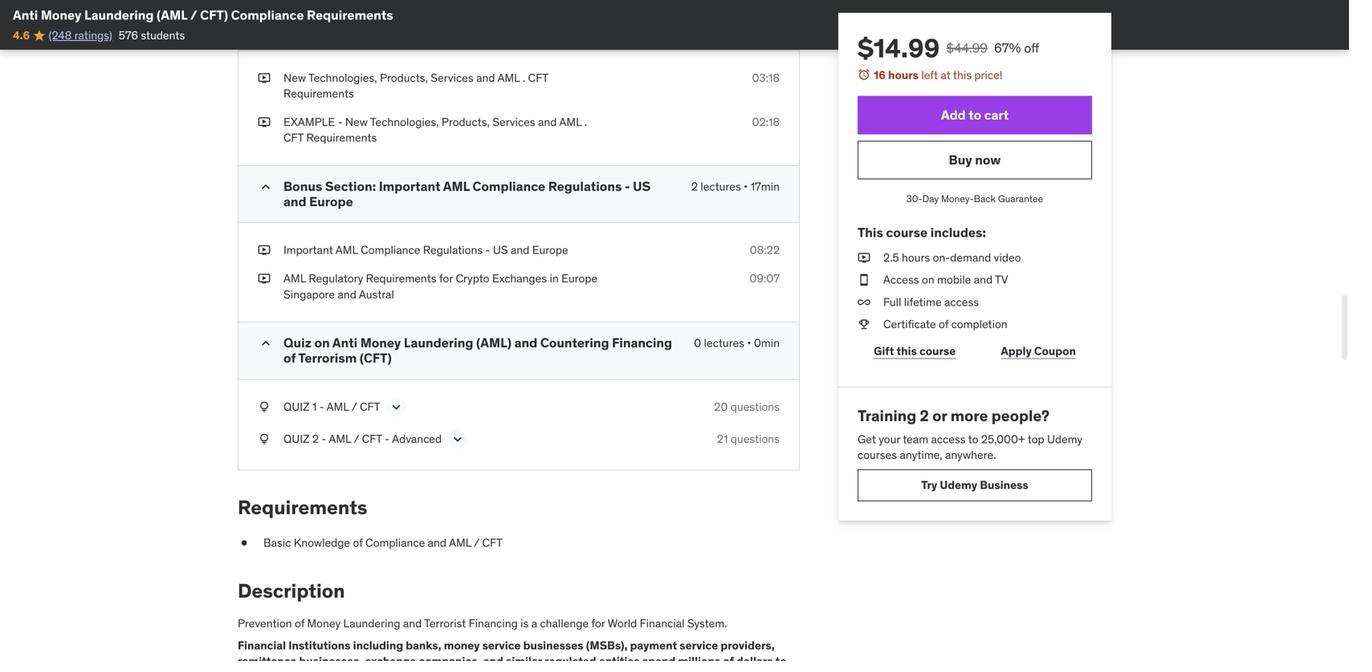 Task type: describe. For each thing, give the bounding box(es) containing it.
this course includes:
[[858, 224, 986, 241]]

at
[[941, 68, 951, 82]]

(aml
[[157, 7, 187, 23]]

of down full lifetime access
[[939, 317, 949, 332]]

banks,
[[406, 639, 441, 653]]

including
[[353, 639, 403, 653]]

products, inside example - new technologies, products, services and aml . cft requirements
[[442, 115, 490, 129]]

example
[[283, 115, 335, 129]]

9
[[332, 6, 340, 22]]

. inside new technologies, products, services and aml . cft requirements
[[523, 71, 525, 85]]

on for mobile
[[922, 273, 934, 287]]

services inside new technologies, products, services and aml . cft requirements
[[431, 71, 474, 85]]

questions for 21 questions
[[731, 432, 780, 446]]

is
[[520, 617, 529, 631]]

hours for 16
[[888, 68, 919, 82]]

aml regulatory requirements for crypto exchanges in europe singapore and austral
[[283, 272, 598, 302]]

people?
[[992, 406, 1050, 426]]

basic
[[263, 536, 291, 551]]

03:18
[[752, 71, 780, 85]]

2 lectures • 17min
[[691, 179, 780, 194]]

financing inside quiz on anti money laundering (aml) and countering financing of terrorism (cft)
[[612, 335, 672, 351]]

09:07
[[750, 272, 780, 286]]

aml inside aml regulatory requirements for crypto exchanges in europe singapore and austral
[[283, 272, 306, 286]]

0 lectures • 0min
[[694, 336, 780, 350]]

system.
[[687, 617, 727, 631]]

30-
[[906, 193, 922, 205]]

services inside module 9 - new technologies, products, services and aml . cft requirements
[[531, 6, 583, 22]]

quiz 1 - aml / cft
[[283, 400, 380, 414]]

on-
[[933, 251, 950, 265]]

dollars
[[736, 655, 773, 662]]

bonus
[[283, 178, 322, 195]]

for inside prevention of money laundering and terrorist financing is a challenge for world financial system. financial institutions including banks, money service businesses (msbs), payment service providers, remittance businesses, exchange companies, and similar regulated entities spend millions of dollars t
[[591, 617, 605, 631]]

spend
[[642, 655, 676, 662]]

anywhere.
[[945, 448, 996, 462]]

payment
[[630, 639, 677, 653]]

money-
[[941, 193, 974, 205]]

• for bonus section: important aml compliance regulations - us and europe
[[744, 179, 748, 194]]

important aml compliance regulations - us and europe
[[283, 243, 568, 257]]

apply coupon button
[[985, 336, 1092, 368]]

institutions
[[288, 639, 350, 653]]

buy now
[[949, 152, 1001, 168]]

europe for aml regulatory requirements for crypto exchanges in europe singapore and austral
[[561, 272, 598, 286]]

xsmall image for 2.5
[[858, 250, 870, 266]]

prevention of money laundering and terrorist financing is a challenge for world financial system. financial institutions including banks, money service businesses (msbs), payment service providers, remittance businesses, exchange companies, and similar regulated entities spend millions of dollars t
[[238, 617, 787, 662]]

business
[[980, 478, 1028, 493]]

buy now button
[[858, 141, 1092, 180]]

in
[[550, 272, 559, 286]]

alarm image
[[858, 68, 870, 81]]

price!
[[974, 68, 1003, 82]]

(248 ratings)
[[49, 28, 112, 42]]

• for quiz on anti money laundering (aml) and countering financing of terrorism (cft)
[[747, 336, 751, 350]]

anti money laundering (aml / cft) compliance requirements
[[13, 7, 393, 23]]

(cft)
[[360, 350, 392, 367]]

- inside module 9 - new technologies, products, services and aml . cft requirements
[[343, 6, 348, 22]]

30-day money-back guarantee
[[906, 193, 1043, 205]]

new inside example - new technologies, products, services and aml . cft requirements
[[345, 115, 368, 129]]

your
[[879, 432, 900, 447]]

0 vertical spatial laundering
[[84, 7, 154, 23]]

apply coupon
[[1001, 344, 1076, 359]]

(248
[[49, 28, 72, 42]]

products, inside new technologies, products, services and aml . cft requirements
[[380, 71, 428, 85]]

singapore
[[283, 287, 335, 302]]

cart
[[984, 107, 1009, 123]]

20 questions
[[714, 400, 780, 414]]

4.6
[[13, 28, 30, 42]]

entities
[[599, 655, 640, 662]]

and inside module 9 - new technologies, products, services and aml . cft requirements
[[586, 6, 609, 22]]

module 9 - new technologies, products, services and aml . cft requirements
[[283, 6, 671, 37]]

money inside prevention of money laundering and terrorist financing is a challenge for world financial system. financial institutions including banks, money service businesses (msbs), payment service providers, remittance businesses, exchange companies, and similar regulated entities spend millions of dollars t
[[307, 617, 341, 631]]

us inside bonus section: important aml compliance regulations - us and europe
[[633, 178, 651, 195]]

aml inside module 9 - new technologies, products, services and aml . cft requirements
[[612, 6, 638, 22]]

financing inside prevention of money laundering and terrorist financing is a challenge for world financial system. financial institutions including banks, money service businesses (msbs), payment service providers, remittance businesses, exchange companies, and similar regulated entities spend millions of dollars t
[[469, 617, 518, 631]]

67%
[[994, 40, 1021, 56]]

knowledge
[[294, 536, 350, 551]]

2 for more
[[920, 406, 929, 426]]

1
[[312, 400, 317, 414]]

services inside example - new technologies, products, services and aml . cft requirements
[[492, 115, 535, 129]]

cft inside module 9 - new technologies, products, services and aml . cft requirements
[[648, 6, 671, 22]]

certificate of completion
[[883, 317, 1008, 332]]

prevention
[[238, 617, 292, 631]]

1 vertical spatial us
[[493, 243, 508, 257]]

off
[[1024, 40, 1039, 56]]

xsmall image for certificate
[[858, 317, 870, 332]]

21 questions
[[717, 432, 780, 446]]

25,000+
[[981, 432, 1025, 447]]

or
[[932, 406, 947, 426]]

students
[[141, 28, 185, 42]]

quiz
[[283, 335, 312, 351]]

aml inside example - new technologies, products, services and aml . cft requirements
[[559, 115, 582, 129]]

08:22
[[750, 243, 780, 257]]

regulated
[[544, 655, 596, 662]]

apply
[[1001, 344, 1032, 359]]

. inside example - new technologies, products, services and aml . cft requirements
[[584, 115, 587, 129]]

21
[[717, 432, 728, 446]]

access
[[883, 273, 919, 287]]

challenge
[[540, 617, 589, 631]]

lectures for quiz on anti money laundering (aml) and countering financing of terrorism (cft)
[[704, 336, 744, 350]]

providers,
[[721, 639, 775, 653]]

day
[[922, 193, 939, 205]]

1 vertical spatial important
[[283, 243, 333, 257]]

show lecture description image for quiz 2 - aml / cft - advanced
[[450, 431, 466, 448]]

and inside bonus section: important aml compliance regulations - us and europe
[[283, 193, 306, 210]]

$14.99 $44.99 67% off
[[858, 32, 1039, 64]]

$14.99
[[858, 32, 940, 64]]

lifetime
[[904, 295, 942, 309]]

section:
[[325, 178, 376, 195]]

companies,
[[419, 655, 481, 662]]

576 students
[[119, 28, 185, 42]]

europe inside bonus section: important aml compliance regulations - us and europe
[[309, 193, 353, 210]]

20
[[714, 400, 728, 414]]

aml inside new technologies, products, services and aml . cft requirements
[[497, 71, 520, 85]]

technologies, inside example - new technologies, products, services and aml . cft requirements
[[370, 115, 439, 129]]

quiz 2 - aml / cft - advanced
[[283, 432, 442, 446]]

- inside bonus section: important aml compliance regulations - us and europe
[[625, 178, 630, 195]]

and inside example - new technologies, products, services and aml . cft requirements
[[538, 115, 557, 129]]

16
[[874, 68, 886, 82]]

1 horizontal spatial financial
[[640, 617, 685, 631]]

requirements inside module 9 - new technologies, products, services and aml . cft requirements
[[283, 21, 370, 37]]

16 hours left at this price!
[[874, 68, 1003, 82]]

0 horizontal spatial financial
[[238, 639, 286, 653]]

of down 'providers,'
[[723, 655, 734, 662]]

team
[[903, 432, 928, 447]]



Task type: locate. For each thing, give the bounding box(es) containing it.
regulations inside bonus section: important aml compliance regulations - us and europe
[[548, 178, 622, 195]]

exchanges
[[492, 272, 547, 286]]

2 left 17min
[[691, 179, 698, 194]]

show lecture description image up advanced
[[388, 399, 404, 415]]

financial
[[640, 617, 685, 631], [238, 639, 286, 653]]

0 vertical spatial quiz
[[283, 400, 310, 414]]

1 vertical spatial show lecture description image
[[450, 431, 466, 448]]

1 vertical spatial 2
[[920, 406, 929, 426]]

gift
[[874, 344, 894, 359]]

• left 17min
[[744, 179, 748, 194]]

2 service from the left
[[680, 639, 718, 653]]

0 horizontal spatial money
[[41, 7, 81, 23]]

businesses,
[[299, 655, 362, 662]]

0 vertical spatial .
[[641, 6, 645, 22]]

small image left the module
[[258, 6, 274, 22]]

0 vertical spatial anti
[[13, 7, 38, 23]]

0 vertical spatial hours
[[888, 68, 919, 82]]

europe
[[309, 193, 353, 210], [532, 243, 568, 257], [561, 272, 598, 286]]

money up (248
[[41, 7, 81, 23]]

important up 'regulatory'
[[283, 243, 333, 257]]

2 vertical spatial new
[[345, 115, 368, 129]]

0 horizontal spatial anti
[[13, 7, 38, 23]]

0
[[694, 336, 701, 350]]

0 horizontal spatial on
[[314, 335, 330, 351]]

0 vertical spatial this
[[953, 68, 972, 82]]

0 horizontal spatial important
[[283, 243, 333, 257]]

for left crypto
[[439, 272, 453, 286]]

world
[[608, 617, 637, 631]]

0 vertical spatial financial
[[640, 617, 685, 631]]

courses
[[858, 448, 897, 462]]

1 horizontal spatial this
[[953, 68, 972, 82]]

cft inside new technologies, products, services and aml . cft requirements
[[528, 71, 548, 85]]

1 vertical spatial financing
[[469, 617, 518, 631]]

1 vertical spatial on
[[314, 335, 330, 351]]

now
[[975, 152, 1001, 168]]

millions
[[678, 655, 720, 662]]

of inside quiz on anti money laundering (aml) and countering financing of terrorism (cft)
[[283, 350, 296, 367]]

small image left quiz
[[258, 336, 274, 352]]

2 horizontal spatial money
[[360, 335, 401, 351]]

remittance
[[238, 655, 297, 662]]

laundering up including
[[343, 617, 400, 631]]

products,
[[468, 6, 528, 22], [380, 71, 428, 85], [442, 115, 490, 129]]

new up example
[[283, 71, 306, 85]]

quiz down the quiz 1 - aml / cft
[[283, 432, 310, 446]]

module
[[283, 6, 329, 22]]

0 vertical spatial new
[[351, 6, 378, 22]]

questions for 20 questions
[[731, 400, 780, 414]]

2 vertical spatial laundering
[[343, 617, 400, 631]]

get
[[858, 432, 876, 447]]

1 vertical spatial course
[[919, 344, 956, 359]]

0 horizontal spatial .
[[523, 71, 525, 85]]

2 questions from the top
[[731, 432, 780, 446]]

1 vertical spatial technologies,
[[308, 71, 377, 85]]

of left terrorism
[[283, 350, 296, 367]]

europe for important aml compliance regulations - us and europe
[[532, 243, 568, 257]]

to left cart
[[969, 107, 981, 123]]

new technologies, products, services and aml . cft requirements
[[283, 71, 548, 101]]

0 horizontal spatial financing
[[469, 617, 518, 631]]

udemy right top
[[1047, 432, 1083, 447]]

2 small image from the top
[[258, 336, 274, 352]]

new right example
[[345, 115, 368, 129]]

1 vertical spatial small image
[[258, 336, 274, 352]]

1 vertical spatial services
[[431, 71, 474, 85]]

2 inside training 2 or more people? get your team access to 25,000+ top udemy courses anytime, anywhere.
[[920, 406, 929, 426]]

access inside training 2 or more people? get your team access to 25,000+ top udemy courses anytime, anywhere.
[[931, 432, 966, 447]]

2 down "1"
[[312, 432, 319, 446]]

financial up remittance
[[238, 639, 286, 653]]

mobile
[[937, 273, 971, 287]]

a
[[531, 617, 537, 631]]

this
[[858, 224, 883, 241]]

0 vertical spatial products,
[[468, 6, 528, 22]]

1 horizontal spatial for
[[591, 617, 605, 631]]

europe up in
[[532, 243, 568, 257]]

exchange
[[365, 655, 416, 662]]

more
[[951, 406, 988, 426]]

1 horizontal spatial financing
[[612, 335, 672, 351]]

and inside aml regulatory requirements for crypto exchanges in europe singapore and austral
[[338, 287, 356, 302]]

technologies, inside new technologies, products, services and aml . cft requirements
[[308, 71, 377, 85]]

0 vertical spatial for
[[439, 272, 453, 286]]

0min
[[754, 336, 780, 350]]

1 vertical spatial udemy
[[940, 478, 977, 493]]

2 vertical spatial money
[[307, 617, 341, 631]]

udemy
[[1047, 432, 1083, 447], [940, 478, 977, 493]]

crypto
[[456, 272, 489, 286]]

1 horizontal spatial service
[[680, 639, 718, 653]]

includes:
[[930, 224, 986, 241]]

regulations
[[548, 178, 622, 195], [423, 243, 483, 257]]

us
[[633, 178, 651, 195], [493, 243, 508, 257]]

and
[[586, 6, 609, 22], [476, 71, 495, 85], [538, 115, 557, 129], [283, 193, 306, 210], [511, 243, 529, 257], [974, 273, 993, 287], [338, 287, 356, 302], [514, 335, 537, 351], [428, 536, 447, 551], [403, 617, 422, 631], [483, 655, 503, 662]]

•
[[744, 179, 748, 194], [747, 336, 751, 350]]

austral
[[359, 287, 394, 302]]

new inside module 9 - new technologies, products, services and aml . cft requirements
[[351, 6, 378, 22]]

course down certificate of completion
[[919, 344, 956, 359]]

anti inside quiz on anti money laundering (aml) and countering financing of terrorism (cft)
[[332, 335, 358, 351]]

similar
[[506, 655, 542, 662]]

1 horizontal spatial .
[[584, 115, 587, 129]]

0 vertical spatial show lecture description image
[[388, 399, 404, 415]]

xsmall image
[[258, 70, 271, 86], [258, 243, 271, 258], [258, 271, 271, 287], [858, 272, 870, 288], [258, 399, 271, 415], [238, 536, 251, 551]]

training 2 or more people? get your team access to 25,000+ top udemy courses anytime, anywhere.
[[858, 406, 1083, 462]]

1 vertical spatial access
[[931, 432, 966, 447]]

description
[[238, 580, 345, 604]]

technologies, up new technologies, products, services and aml . cft requirements
[[381, 6, 465, 22]]

1 quiz from the top
[[283, 400, 310, 414]]

this inside gift this course link
[[897, 344, 917, 359]]

businesses
[[523, 639, 583, 653]]

0 vertical spatial 2
[[691, 179, 698, 194]]

gift this course
[[874, 344, 956, 359]]

0 vertical spatial to
[[969, 107, 981, 123]]

important inside bonus section: important aml compliance regulations - us and europe
[[379, 178, 440, 195]]

hours for 2.5
[[902, 251, 930, 265]]

udemy right try
[[940, 478, 977, 493]]

service up 'similar'
[[482, 639, 521, 653]]

1 vertical spatial this
[[897, 344, 917, 359]]

show lecture description image right advanced
[[450, 431, 466, 448]]

1 vertical spatial .
[[523, 71, 525, 85]]

this right at in the top right of the page
[[953, 68, 972, 82]]

lectures left 17min
[[701, 179, 741, 194]]

laundering inside quiz on anti money laundering (aml) and countering financing of terrorism (cft)
[[404, 335, 473, 351]]

0 vertical spatial important
[[379, 178, 440, 195]]

try
[[921, 478, 937, 493]]

training
[[858, 406, 916, 426]]

0 horizontal spatial laundering
[[84, 7, 154, 23]]

financing left '0'
[[612, 335, 672, 351]]

anti left "(cft)"
[[332, 335, 358, 351]]

1 horizontal spatial 2
[[691, 179, 698, 194]]

try udemy business
[[921, 478, 1028, 493]]

on for anti
[[314, 335, 330, 351]]

important
[[379, 178, 440, 195], [283, 243, 333, 257]]

2 horizontal spatial laundering
[[404, 335, 473, 351]]

/ for money
[[190, 7, 197, 23]]

technologies, down new technologies, products, services and aml . cft requirements
[[370, 115, 439, 129]]

anytime,
[[900, 448, 942, 462]]

2.5 hours on-demand video
[[883, 251, 1021, 265]]

2 vertical spatial .
[[584, 115, 587, 129]]

access down mobile
[[944, 295, 979, 309]]

of up institutions
[[295, 617, 304, 631]]

small image for 21 questions
[[258, 336, 274, 352]]

aml inside bonus section: important aml compliance regulations - us and europe
[[443, 178, 470, 195]]

questions up 21 questions
[[731, 400, 780, 414]]

to up 'anywhere.'
[[968, 432, 978, 447]]

1 vertical spatial new
[[283, 71, 306, 85]]

2 quiz from the top
[[283, 432, 310, 446]]

aml
[[612, 6, 638, 22], [497, 71, 520, 85], [559, 115, 582, 129], [443, 178, 470, 195], [336, 243, 358, 257], [283, 272, 306, 286], [327, 400, 349, 414], [329, 432, 351, 446], [449, 536, 471, 551]]

requirements
[[307, 7, 393, 23], [283, 21, 370, 37], [283, 86, 354, 101], [306, 131, 377, 145], [366, 272, 436, 286], [238, 496, 367, 520]]

2 vertical spatial technologies,
[[370, 115, 439, 129]]

• left 0min
[[747, 336, 751, 350]]

show lecture description image for quiz 1 - aml / cft
[[388, 399, 404, 415]]

0 vertical spatial small image
[[258, 6, 274, 22]]

1 vertical spatial laundering
[[404, 335, 473, 351]]

access
[[944, 295, 979, 309], [931, 432, 966, 447]]

1 small image from the top
[[258, 6, 274, 22]]

left
[[921, 68, 938, 82]]

0 vertical spatial technologies,
[[381, 6, 465, 22]]

lectures for bonus section: important aml compliance regulations - us and europe
[[701, 179, 741, 194]]

1 questions from the top
[[731, 400, 780, 414]]

and inside quiz on anti money laundering (aml) and countering financing of terrorism (cft)
[[514, 335, 537, 351]]

0 vertical spatial services
[[531, 6, 583, 22]]

small image
[[258, 6, 274, 22], [258, 336, 274, 352]]

0 vertical spatial financing
[[612, 335, 672, 351]]

quiz for quiz 2 - aml / cft - advanced
[[283, 432, 310, 446]]

products, inside module 9 - new technologies, products, services and aml . cft requirements
[[468, 6, 528, 22]]

basic knowledge of compliance and aml / cft
[[263, 536, 503, 551]]

requirements inside example - new technologies, products, services and aml . cft requirements
[[306, 131, 377, 145]]

0 horizontal spatial service
[[482, 639, 521, 653]]

2 horizontal spatial .
[[641, 6, 645, 22]]

1 horizontal spatial regulations
[[548, 178, 622, 195]]

0 horizontal spatial regulations
[[423, 243, 483, 257]]

money
[[444, 639, 480, 653]]

money inside quiz on anti money laundering (aml) and countering financing of terrorism (cft)
[[360, 335, 401, 351]]

1 vertical spatial questions
[[731, 432, 780, 446]]

/ for 2
[[354, 432, 359, 446]]

0 vertical spatial on
[[922, 273, 934, 287]]

1 horizontal spatial important
[[379, 178, 440, 195]]

. inside module 9 - new technologies, products, services and aml . cft requirements
[[641, 6, 645, 22]]

0 horizontal spatial show lecture description image
[[388, 399, 404, 415]]

europe right in
[[561, 272, 598, 286]]

1 horizontal spatial money
[[307, 617, 341, 631]]

show lecture description image
[[388, 399, 404, 415], [450, 431, 466, 448]]

udemy inside training 2 or more people? get your team access to 25,000+ top udemy courses anytime, anywhere.
[[1047, 432, 1083, 447]]

example - new technologies, products, services and aml . cft requirements
[[283, 115, 587, 145]]

new right 9
[[351, 6, 378, 22]]

1 horizontal spatial anti
[[332, 335, 358, 351]]

quiz for quiz 1 - aml / cft
[[283, 400, 310, 414]]

2 vertical spatial services
[[492, 115, 535, 129]]

questions right 21
[[731, 432, 780, 446]]

new inside new technologies, products, services and aml . cft requirements
[[283, 71, 306, 85]]

important right section:
[[379, 178, 440, 195]]

to inside button
[[969, 107, 981, 123]]

small image for 02:18
[[258, 6, 274, 22]]

access down or
[[931, 432, 966, 447]]

1 horizontal spatial laundering
[[343, 617, 400, 631]]

to inside training 2 or more people? get your team access to 25,000+ top udemy courses anytime, anywhere.
[[968, 432, 978, 447]]

technologies, up example
[[308, 71, 377, 85]]

hours right the 16
[[888, 68, 919, 82]]

0 horizontal spatial us
[[493, 243, 508, 257]]

on up full lifetime access
[[922, 273, 934, 287]]

xsmall image
[[258, 114, 271, 130], [858, 250, 870, 266], [858, 295, 870, 310], [858, 317, 870, 332], [258, 431, 271, 447]]

small image
[[258, 179, 274, 195]]

quiz on anti money laundering (aml) and countering financing of terrorism (cft)
[[283, 335, 672, 367]]

service
[[482, 639, 521, 653], [680, 639, 718, 653]]

technologies, inside module 9 - new technologies, products, services and aml . cft requirements
[[381, 6, 465, 22]]

0 vertical spatial udemy
[[1047, 432, 1083, 447]]

1 vertical spatial money
[[360, 335, 401, 351]]

1 vertical spatial financial
[[238, 639, 286, 653]]

0 vertical spatial us
[[633, 178, 651, 195]]

17min
[[751, 179, 780, 194]]

money
[[41, 7, 81, 23], [360, 335, 401, 351], [307, 617, 341, 631]]

576
[[119, 28, 138, 42]]

1 vertical spatial hours
[[902, 251, 930, 265]]

1 vertical spatial quiz
[[283, 432, 310, 446]]

laundering inside prevention of money laundering and terrorist financing is a challenge for world financial system. financial institutions including banks, money service businesses (msbs), payment service providers, remittance businesses, exchange companies, and similar regulated entities spend millions of dollars t
[[343, 617, 400, 631]]

financial up payment
[[640, 617, 685, 631]]

laundering up 576
[[84, 7, 154, 23]]

this right gift on the bottom of the page
[[897, 344, 917, 359]]

on inside quiz on anti money laundering (aml) and countering financing of terrorism (cft)
[[314, 335, 330, 351]]

money up institutions
[[307, 617, 341, 631]]

2 vertical spatial 2
[[312, 432, 319, 446]]

02:18
[[752, 115, 780, 129]]

0 horizontal spatial udemy
[[940, 478, 977, 493]]

on right quiz
[[314, 335, 330, 351]]

0 vertical spatial course
[[886, 224, 928, 241]]

0 vertical spatial europe
[[309, 193, 353, 210]]

0 horizontal spatial for
[[439, 272, 453, 286]]

0 vertical spatial •
[[744, 179, 748, 194]]

tv
[[995, 273, 1008, 287]]

coupon
[[1034, 344, 1076, 359]]

1 horizontal spatial udemy
[[1047, 432, 1083, 447]]

europe right small image
[[309, 193, 353, 210]]

financing left is
[[469, 617, 518, 631]]

hours right 2.5
[[902, 251, 930, 265]]

1 horizontal spatial on
[[922, 273, 934, 287]]

video
[[994, 251, 1021, 265]]

2 left or
[[920, 406, 929, 426]]

0 horizontal spatial this
[[897, 344, 917, 359]]

europe inside aml regulatory requirements for crypto exchanges in europe singapore and austral
[[561, 272, 598, 286]]

laundering
[[84, 7, 154, 23], [404, 335, 473, 351], [343, 617, 400, 631]]

advanced
[[392, 432, 442, 446]]

1 vertical spatial products,
[[380, 71, 428, 85]]

0 vertical spatial access
[[944, 295, 979, 309]]

0 vertical spatial regulations
[[548, 178, 622, 195]]

1 vertical spatial •
[[747, 336, 751, 350]]

certificate
[[883, 317, 936, 332]]

1 vertical spatial to
[[968, 432, 978, 447]]

1 service from the left
[[482, 639, 521, 653]]

lectures right '0'
[[704, 336, 744, 350]]

0 vertical spatial money
[[41, 7, 81, 23]]

buy
[[949, 152, 972, 168]]

money down austral
[[360, 335, 401, 351]]

0 vertical spatial lectures
[[701, 179, 741, 194]]

requirements inside aml regulatory requirements for crypto exchanges in europe singapore and austral
[[366, 272, 436, 286]]

2 vertical spatial products,
[[442, 115, 490, 129]]

1 vertical spatial anti
[[332, 335, 358, 351]]

completion
[[951, 317, 1008, 332]]

and inside new technologies, products, services and aml . cft requirements
[[476, 71, 495, 85]]

xsmall image for full
[[858, 295, 870, 310]]

cft inside example - new technologies, products, services and aml . cft requirements
[[283, 131, 304, 145]]

0 vertical spatial questions
[[731, 400, 780, 414]]

2.5
[[883, 251, 899, 265]]

bonus section: important aml compliance regulations - us and europe
[[283, 178, 651, 210]]

2 horizontal spatial 2
[[920, 406, 929, 426]]

quiz
[[283, 400, 310, 414], [283, 432, 310, 446]]

requirements inside new technologies, products, services and aml . cft requirements
[[283, 86, 354, 101]]

(aml)
[[476, 335, 512, 351]]

1 horizontal spatial show lecture description image
[[450, 431, 466, 448]]

/ for 1
[[352, 400, 357, 414]]

udemy inside "link"
[[940, 478, 977, 493]]

1 vertical spatial europe
[[532, 243, 568, 257]]

gift this course link
[[858, 336, 972, 368]]

compliance inside bonus section: important aml compliance regulations - us and europe
[[472, 178, 545, 195]]

2
[[691, 179, 698, 194], [920, 406, 929, 426], [312, 432, 319, 446]]

anti up the 4.6
[[13, 7, 38, 23]]

questions
[[731, 400, 780, 414], [731, 432, 780, 446]]

for inside aml regulatory requirements for crypto exchanges in europe singapore and austral
[[439, 272, 453, 286]]

laundering left (aml)
[[404, 335, 473, 351]]

.
[[641, 6, 645, 22], [523, 71, 525, 85], [584, 115, 587, 129]]

service up millions
[[680, 639, 718, 653]]

1 horizontal spatial us
[[633, 178, 651, 195]]

2 for aml
[[312, 432, 319, 446]]

- inside example - new technologies, products, services and aml . cft requirements
[[338, 115, 343, 129]]

guarantee
[[998, 193, 1043, 205]]

of right the "knowledge"
[[353, 536, 363, 551]]

quiz left "1"
[[283, 400, 310, 414]]

course up 2.5
[[886, 224, 928, 241]]

1 vertical spatial regulations
[[423, 243, 483, 257]]

for up (msbs),
[[591, 617, 605, 631]]

1 vertical spatial lectures
[[704, 336, 744, 350]]

full lifetime access
[[883, 295, 979, 309]]



Task type: vqa. For each thing, say whether or not it's contained in the screenshot.
CFT within EXAMPLE - NEW TECHNOLOGIES, PRODUCTS, SERVICES AND AML . CFT REQUIREMENTS
yes



